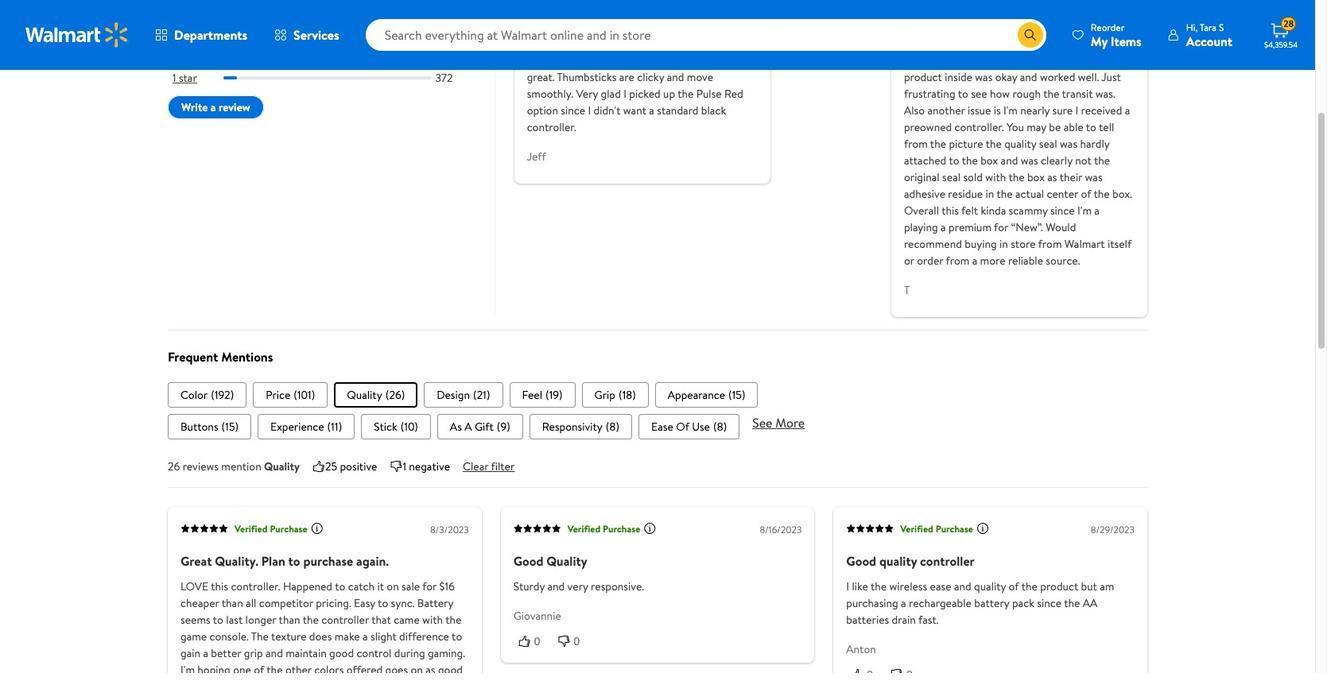 Task type: locate. For each thing, give the bounding box(es) containing it.
purchase
[[303, 552, 353, 570]]

since inside i like the wireless ease and quality of the product but am purchasing a rechargeable battery pack since the aa batteries drain fast.
[[1037, 595, 1061, 611]]

(21)
[[473, 387, 490, 403]]

0 horizontal spatial for
[[422, 579, 437, 595]]

1 horizontal spatial this
[[561, 19, 578, 35]]

verified for quality
[[900, 522, 933, 535]]

1 horizontal spatial up
[[663, 86, 675, 102]]

this right "love"
[[211, 579, 228, 595]]

walmart image
[[25, 22, 129, 48]]

2 vertical spatial quality
[[974, 579, 1006, 595]]

1 vertical spatial progress bar
[[223, 42, 431, 45]]

2 good from the left
[[846, 552, 876, 570]]

2 horizontal spatial for
[[994, 220, 1008, 236]]

not down hardly
[[1075, 153, 1092, 169]]

controller up make
[[321, 612, 369, 628]]

1 horizontal spatial purchase
[[603, 522, 640, 535]]

1 vertical spatial product
[[1040, 579, 1078, 595]]

0 vertical spatial progress bar
[[223, 24, 431, 27]]

3 progress bar from the top
[[223, 77, 431, 80]]

of down their
[[1081, 186, 1091, 202]]

the down preowned
[[930, 136, 946, 152]]

list item
[[168, 382, 247, 408], [253, 382, 328, 408], [334, 382, 418, 408], [424, 382, 503, 408], [509, 382, 575, 408], [582, 382, 649, 408], [655, 382, 758, 408], [168, 414, 251, 440], [258, 414, 355, 440], [361, 414, 431, 440], [437, 414, 523, 440], [529, 414, 632, 440], [639, 414, 740, 440]]

i'm
[[602, 36, 617, 52], [1003, 103, 1018, 119], [1077, 203, 1092, 219], [180, 662, 195, 673]]

grip
[[244, 645, 263, 661]]

adhesive
[[904, 186, 945, 202]]

see
[[752, 414, 772, 432]]

verified purchase information image up the purchase
[[311, 522, 323, 534]]

list item containing responsivity
[[529, 414, 632, 440]]

0 vertical spatial this
[[561, 19, 578, 35]]

comfortable
[[527, 53, 589, 69]]

controller. down issue
[[955, 119, 1004, 135]]

i'm down gain
[[180, 662, 195, 673]]

batteries
[[846, 612, 889, 628]]

company.
[[1014, 36, 1060, 52]]

1 horizontal spatial verified purchase information image
[[976, 522, 989, 534]]

Walmart Site-Wide search field
[[365, 19, 1046, 51]]

quality (26)
[[347, 387, 405, 403]]

0 horizontal spatial controller.
[[231, 579, 280, 595]]

(15) inside list
[[728, 387, 745, 403]]

quality down you at the right of page
[[1004, 136, 1036, 152]]

1 vertical spatial up
[[663, 86, 675, 102]]

stars right 4 on the left top of the page
[[182, 18, 205, 33]]

than
[[222, 595, 243, 611], [279, 612, 300, 628]]

2 progress bar from the top
[[223, 42, 431, 45]]

the left aa
[[1064, 595, 1080, 611]]

for left "$16"
[[422, 579, 437, 595]]

the up standard
[[678, 86, 694, 102]]

came
[[394, 612, 420, 628]]

1 horizontal spatial box
[[1027, 170, 1045, 185]]

verified purchase up "plan"
[[235, 522, 307, 535]]

that
[[371, 612, 391, 628]]

to left tell
[[1086, 119, 1096, 135]]

star
[[179, 70, 197, 86]]

feel
[[522, 387, 542, 403]]

(8) right use
[[713, 419, 727, 435]]

controller. inside love this controller. happened to catch it on sale for $16 cheaper than all competitor pricing. easy to sync. battery seems to last longer than the controller that came with the game console. the texture does make a slight difference to gain a better grip and maintain good control during gaming. i'm hoping one of the other colors offered goes on as
[[231, 579, 280, 595]]

0 horizontal spatial verified purchase
[[235, 522, 307, 535]]

0 vertical spatial of
[[1081, 186, 1091, 202]]

verified purchase information image up i like the wireless ease and quality of the product but am purchasing a rechargeable battery pack since the aa batteries drain fast.
[[976, 522, 989, 534]]

1 vertical spatial it
[[377, 579, 384, 595]]

is right my
[[1112, 19, 1119, 35]]

1 horizontal spatial verified purchase
[[567, 522, 640, 535]]

1 vertical spatial box
[[1027, 170, 1045, 185]]

able
[[1064, 119, 1083, 135]]

from right "order"
[[946, 253, 969, 269]]

(19)
[[545, 387, 563, 403]]

very down 'good quality'
[[567, 579, 588, 595]]

product inside i like the wireless ease and quality of the product but am purchasing a rechargeable battery pack since the aa batteries drain fast.
[[1040, 579, 1078, 595]]

verified for quality.
[[235, 522, 268, 535]]

it for catch
[[377, 579, 384, 595]]

well.
[[1078, 69, 1099, 85]]

good
[[513, 552, 543, 570], [846, 552, 876, 570]]

issue
[[968, 103, 991, 119]]

1 purchase from the left
[[270, 522, 307, 535]]

search icon image
[[1024, 29, 1037, 41]]

stars right 3
[[181, 35, 204, 51]]

the down worked
[[1043, 86, 1059, 102]]

and
[[582, 36, 600, 52], [623, 53, 640, 69], [667, 69, 684, 85], [1020, 69, 1037, 85], [1001, 153, 1018, 169], [547, 579, 565, 595], [954, 579, 971, 595], [266, 645, 283, 661]]

1 left 'star'
[[173, 70, 176, 86]]

than up last
[[222, 595, 243, 611]]

0 horizontal spatial (8)
[[606, 419, 619, 435]]

picked this up for my new gaming pc so i can play gta v and i'm not disappointed at all. comfortable to use and all the buttons feel great.  thumbsticks are clicky and move smoothly.  very glad i picked up the pulse red option since i didn't want a standard black controller.
[[527, 19, 743, 135]]

verified purchase information image
[[311, 522, 323, 534], [976, 522, 989, 534]]

in left the store on the top right of page
[[999, 236, 1008, 252]]

1 negative
[[403, 459, 450, 475]]

1 horizontal spatial than
[[279, 612, 300, 628]]

0 vertical spatial another
[[974, 36, 1012, 52]]

(9)
[[497, 419, 510, 435]]

of
[[1081, 186, 1091, 202], [1009, 579, 1019, 595], [254, 662, 264, 673]]

to up gaming.
[[452, 629, 462, 645]]

1 vertical spatial is
[[994, 103, 1001, 119]]

list containing color
[[168, 382, 1147, 408]]

it inside ordering was delayed several times since it is outsourced to another company. box arrived (finally) very beat up. i was pleased to find the product inside was okay and worked well. just frustrating to see how rough the transit was. also another issue is i'm nearly sure i received a preowned controller. you may be able to tell from the picture the quality seal was hardly attached to the box and was clearly not the original seal sold with the box as their was adhesive residue in the actual center of the box. overall this felt kinda scammy since i'm a playing a premium for "new".   would recommend buying in store from walmart itself or order from a more reliable source.
[[1103, 19, 1110, 35]]

to left see
[[958, 86, 968, 102]]

reorder my items
[[1091, 20, 1142, 50]]

hardly
[[1080, 136, 1110, 152]]

not inside ordering was delayed several times since it is outsourced to another company. box arrived (finally) very beat up. i was pleased to find the product inside was okay and worked well. just frustrating to see how rough the transit was. also another issue is i'm nearly sure i received a preowned controller. you may be able to tell from the picture the quality seal was hardly attached to the box and was clearly not the original seal sold with the box as their was adhesive residue in the actual center of the box. overall this felt kinda scammy since i'm a playing a premium for "new".   would recommend buying in store from walmart itself or order from a more reliable source.
[[1075, 153, 1092, 169]]

0 horizontal spatial not
[[619, 36, 636, 52]]

0 vertical spatial up
[[581, 19, 593, 35]]

purchase up good quality controller at the right bottom of the page
[[936, 522, 973, 535]]

since right pack
[[1037, 595, 1061, 611]]

see
[[971, 86, 987, 102]]

scammy
[[1009, 203, 1048, 219]]

1 horizontal spatial not
[[1075, 153, 1092, 169]]

8/16/2023
[[760, 523, 802, 537]]

2 vertical spatial quality
[[546, 552, 587, 570]]

and right ease
[[954, 579, 971, 595]]

with right sold
[[985, 170, 1006, 185]]

(finally)
[[904, 53, 940, 69]]

seal left sold
[[942, 170, 961, 185]]

good up sturdy
[[513, 552, 543, 570]]

to up pricing.
[[335, 579, 345, 595]]

0 horizontal spatial it
[[377, 579, 384, 595]]

sturdy and very responsive.
[[513, 579, 644, 595]]

purchase for quality
[[603, 522, 640, 535]]

0 down giovannie
[[534, 635, 540, 648]]

the up pack
[[1021, 579, 1038, 595]]

picture
[[949, 136, 983, 152]]

more
[[775, 414, 805, 432]]

1 vertical spatial than
[[279, 612, 300, 628]]

1 horizontal spatial of
[[1009, 579, 1019, 595]]

0 horizontal spatial product
[[904, 69, 942, 85]]

1 horizontal spatial quality
[[347, 387, 382, 403]]

verified purchase up good quality controller at the right bottom of the page
[[900, 522, 973, 535]]

want
[[623, 103, 646, 119]]

preowned
[[904, 119, 952, 135]]

as
[[450, 419, 462, 435]]

and up rough
[[1020, 69, 1037, 85]]

(15) right buttons
[[222, 419, 239, 435]]

on
[[387, 579, 399, 595], [411, 662, 423, 673]]

was.
[[1096, 86, 1115, 102]]

1 horizontal spatial 0
[[574, 635, 580, 648]]

0 horizontal spatial good
[[513, 552, 543, 570]]

(15) for buttons (15)
[[222, 419, 239, 435]]

2 vertical spatial progress bar
[[223, 77, 431, 80]]

(11)
[[327, 419, 342, 435]]

1 verified from the left
[[235, 522, 268, 535]]

2 verified from the left
[[567, 522, 600, 535]]

list item containing ease of use
[[639, 414, 740, 440]]

list item containing design
[[424, 382, 503, 408]]

1 vertical spatial this
[[942, 203, 959, 219]]

3 verified purchase from the left
[[900, 522, 973, 535]]

the up purchasing
[[871, 579, 887, 595]]

progress bar
[[223, 24, 431, 27], [223, 42, 431, 45], [223, 77, 431, 80]]

0 horizontal spatial seal
[[942, 170, 961, 185]]

fast.
[[918, 612, 939, 628]]

2 vertical spatial for
[[422, 579, 437, 595]]

since
[[1076, 19, 1100, 35], [561, 103, 585, 119], [1050, 203, 1075, 219], [1037, 595, 1061, 611]]

list item containing feel
[[509, 382, 575, 408]]

i'm up use
[[602, 36, 617, 52]]

1 star
[[173, 70, 197, 86]]

controller. down "plan"
[[231, 579, 280, 595]]

0 down sturdy and very responsive. in the left of the page
[[574, 635, 580, 648]]

2 horizontal spatial controller.
[[955, 119, 1004, 135]]

is
[[1112, 19, 1119, 35], [994, 103, 1001, 119]]

quality inside list item
[[347, 387, 382, 403]]

experience
[[270, 419, 324, 435]]

a inside i like the wireless ease and quality of the product but am purchasing a rechargeable battery pack since the aa batteries drain fast.
[[901, 595, 906, 611]]

source.
[[1046, 253, 1080, 269]]

since inside picked this up for my new gaming pc so i can play gta v and i'm not disappointed at all. comfortable to use and all the buttons feel great.  thumbsticks are clicky and move smoothly.  very glad i picked up the pulse red option since i didn't want a standard black controller.
[[561, 103, 585, 119]]

mention
[[221, 459, 261, 475]]

console.
[[210, 629, 249, 645]]

1 0 from the left
[[534, 635, 540, 648]]

for inside ordering was delayed several times since it is outsourced to another company. box arrived (finally) very beat up. i was pleased to find the product inside was okay and worked well. just frustrating to see how rough the transit was. also another issue is i'm nearly sure i received a preowned controller. you may be able to tell from the picture the quality seal was hardly attached to the box and was clearly not the original seal sold with the box as their was adhesive residue in the actual center of the box. overall this felt kinda scammy since i'm a playing a premium for "new".   would recommend buying in store from walmart itself or order from a more reliable source.
[[994, 220, 1008, 236]]

0 horizontal spatial this
[[211, 579, 228, 595]]

74
[[438, 53, 450, 69]]

purchase for quality.
[[270, 522, 307, 535]]

so
[[707, 19, 718, 35]]

was
[[951, 19, 968, 35], [1013, 53, 1030, 69], [975, 69, 993, 85], [1060, 136, 1077, 152], [1021, 153, 1038, 169], [1085, 170, 1102, 185]]

0 horizontal spatial box
[[981, 153, 998, 169]]

0 vertical spatial than
[[222, 595, 243, 611]]

all inside picked this up for my new gaming pc so i can play gta v and i'm not disappointed at all. comfortable to use and all the buttons feel great.  thumbsticks are clicky and move smoothly.  very glad i picked up the pulse red option since i didn't want a standard black controller.
[[643, 53, 654, 69]]

2 vertical spatial of
[[254, 662, 264, 673]]

plan
[[261, 552, 285, 570]]

4 stars
[[173, 18, 205, 33]]

all up clicky at the top of page
[[643, 53, 654, 69]]

0 horizontal spatial with
[[422, 612, 443, 628]]

list item containing buttons
[[168, 414, 251, 440]]

i'm inside love this controller. happened to catch it on sale for $16 cheaper than all competitor pricing. easy to sync. battery seems to last longer than the controller that came with the game console. the texture does make a slight difference to gain a better grip and maintain good control during gaming. i'm hoping one of the other colors offered goes on as
[[180, 662, 195, 673]]

0 vertical spatial (15)
[[728, 387, 745, 403]]

product inside ordering was delayed several times since it is outsourced to another company. box arrived (finally) very beat up. i was pleased to find the product inside was okay and worked well. just frustrating to see how rough the transit was. also another issue is i'm nearly sure i received a preowned controller. you may be able to tell from the picture the quality seal was hardly attached to the box and was clearly not the original seal sold with the box as their was adhesive residue in the actual center of the box. overall this felt kinda scammy since i'm a playing a premium for "new".   would recommend buying in store from walmart itself or order from a more reliable source.
[[904, 69, 942, 85]]

overall
[[904, 203, 939, 219]]

verified up good quality controller at the right bottom of the page
[[900, 522, 933, 535]]

grip
[[594, 387, 615, 403]]

use
[[604, 53, 620, 69]]

appearance
[[668, 387, 725, 403]]

2 horizontal spatial verified
[[900, 522, 933, 535]]

i right up.
[[1007, 53, 1010, 69]]

2 vertical spatial from
[[946, 253, 969, 269]]

1 vertical spatial 1
[[403, 459, 406, 475]]

1 horizontal spatial on
[[411, 662, 423, 673]]

just
[[1101, 69, 1121, 85]]

up up standard
[[663, 86, 675, 102]]

controller up ease
[[920, 552, 975, 570]]

2 horizontal spatial this
[[942, 203, 959, 219]]

0 horizontal spatial in
[[986, 186, 994, 202]]

transit
[[1062, 86, 1093, 102]]

another down delayed
[[974, 36, 1012, 52]]

and inside love this controller. happened to catch it on sale for $16 cheaper than all competitor pricing. easy to sync. battery seems to last longer than the controller that came with the game console. the texture does make a slight difference to gain a better grip and maintain good control during gaming. i'm hoping one of the other colors offered goes on as
[[266, 645, 283, 661]]

verified purchase information image for plan
[[311, 522, 323, 534]]

since down the very
[[561, 103, 585, 119]]

2 purchase from the left
[[603, 522, 640, 535]]

order
[[917, 253, 943, 269]]

this inside picked this up for my new gaming pc so i can play gta v and i'm not disappointed at all. comfortable to use and all the buttons feel great.  thumbsticks are clicky and move smoothly.  very glad i picked up the pulse red option since i didn't want a standard black controller.
[[561, 19, 578, 35]]

1 horizontal spatial verified
[[567, 522, 600, 535]]

a right want
[[649, 103, 654, 119]]

3 verified from the left
[[900, 522, 933, 535]]

controller. for is
[[955, 119, 1004, 135]]

this inside ordering was delayed several times since it is outsourced to another company. box arrived (finally) very beat up. i was pleased to find the product inside was okay and worked well. just frustrating to see how rough the transit was. also another issue is i'm nearly sure i received a preowned controller. you may be able to tell from the picture the quality seal was hardly attached to the box and was clearly not the original seal sold with the box as their was adhesive residue in the actual center of the box. overall this felt kinda scammy since i'm a playing a premium for "new".   would recommend buying in store from walmart itself or order from a more reliable source.
[[942, 203, 959, 219]]

0 horizontal spatial purchase
[[270, 522, 307, 535]]

texture
[[271, 629, 307, 645]]

2 0 from the left
[[574, 635, 580, 648]]

3 purchase from the left
[[936, 522, 973, 535]]

black
[[701, 103, 726, 119]]

1 vertical spatial not
[[1075, 153, 1092, 169]]

0 horizontal spatial 1
[[173, 70, 176, 86]]

is down the how
[[994, 103, 1001, 119]]

purchase up great quality.  plan to purchase again. on the left bottom
[[270, 522, 307, 535]]

frustrating
[[904, 86, 955, 102]]

love
[[180, 579, 208, 595]]

1 verified purchase information image from the left
[[311, 522, 323, 534]]

can
[[726, 19, 743, 35]]

0 vertical spatial not
[[619, 36, 636, 52]]

for down kinda
[[994, 220, 1008, 236]]

0 vertical spatial it
[[1103, 19, 1110, 35]]

purchase left verified purchase information image
[[603, 522, 640, 535]]

controller. inside ordering was delayed several times since it is outsourced to another company. box arrived (finally) very beat up. i was pleased to find the product inside was okay and worked well. just frustrating to see how rough the transit was. also another issue is i'm nearly sure i received a preowned controller. you may be able to tell from the picture the quality seal was hardly attached to the box and was clearly not the original seal sold with the box as their was adhesive residue in the actual center of the box. overall this felt kinda scammy since i'm a playing a premium for "new".   would recommend buying in store from walmart itself or order from a more reliable source.
[[955, 119, 1004, 135]]

2 horizontal spatial verified purchase
[[900, 522, 973, 535]]

stars right '2'
[[181, 53, 204, 69]]

0 horizontal spatial verified
[[235, 522, 268, 535]]

1 horizontal spatial 1
[[403, 459, 406, 475]]

1 vertical spatial of
[[1009, 579, 1019, 595]]

2 horizontal spatial from
[[1038, 236, 1062, 252]]

1 progress bar from the top
[[223, 24, 431, 27]]

1 (8) from the left
[[606, 419, 619, 435]]

a right received
[[1125, 103, 1130, 119]]

372
[[435, 70, 453, 86]]

another
[[974, 36, 1012, 52], [927, 103, 965, 119]]

on down during
[[411, 662, 423, 673]]

4701 button
[[168, 0, 462, 16]]

1 horizontal spatial (15)
[[728, 387, 745, 403]]

list item containing as a gift
[[437, 414, 523, 440]]

1 good from the left
[[513, 552, 543, 570]]

purchasing
[[846, 595, 898, 611]]

(15) inside see more list
[[222, 419, 239, 435]]

0 horizontal spatial from
[[904, 136, 928, 152]]

0 vertical spatial very
[[943, 53, 963, 69]]

25 positive
[[325, 459, 377, 475]]

list item containing experience
[[258, 414, 355, 440]]

of down grip on the left of the page
[[254, 662, 264, 673]]

i left like in the right of the page
[[846, 579, 849, 595]]

0 horizontal spatial 0
[[534, 635, 540, 648]]

clear
[[463, 459, 488, 475]]

2 horizontal spatial purchase
[[936, 522, 973, 535]]

product down (finally)
[[904, 69, 942, 85]]

0 vertical spatial is
[[1112, 19, 1119, 35]]

(8)
[[606, 419, 619, 435], [713, 419, 727, 435]]

a
[[211, 100, 216, 116], [649, 103, 654, 119], [1125, 103, 1130, 119], [1094, 203, 1100, 219], [941, 220, 946, 236], [972, 253, 977, 269], [901, 595, 906, 611], [363, 629, 368, 645], [203, 645, 208, 661]]

it up the arrived
[[1103, 19, 1110, 35]]

1 vertical spatial quality
[[264, 459, 300, 475]]

2 vertical spatial stars
[[181, 53, 204, 69]]

1 horizontal spatial seal
[[1039, 136, 1057, 152]]

list
[[168, 382, 1147, 408]]

responsivity (8)
[[542, 419, 619, 435]]

controller. inside picked this up for my new gaming pc so i can play gta v and i'm not disappointed at all. comfortable to use and all the buttons feel great.  thumbsticks are clicky and move smoothly.  very glad i picked up the pulse red option since i didn't want a standard black controller.
[[527, 119, 576, 135]]

1 horizontal spatial very
[[943, 53, 963, 69]]

a right gain
[[203, 645, 208, 661]]

1 horizontal spatial controller.
[[527, 119, 576, 135]]

drain
[[892, 612, 916, 628]]

list item containing color
[[168, 382, 247, 408]]

hi, tara s account
[[1186, 20, 1232, 50]]

it for since
[[1103, 19, 1110, 35]]

didn't
[[594, 103, 621, 119]]

box left as in the top of the page
[[1027, 170, 1045, 185]]

0 vertical spatial all
[[643, 53, 654, 69]]

2 horizontal spatial of
[[1081, 186, 1091, 202]]

0 horizontal spatial verified purchase information image
[[311, 522, 323, 534]]

tell
[[1099, 119, 1114, 135]]

s
[[1219, 20, 1224, 34]]

battery
[[417, 595, 453, 611]]

0 vertical spatial quality
[[347, 387, 382, 403]]

1 verified purchase from the left
[[235, 522, 307, 535]]

all up longer
[[246, 595, 256, 611]]

0 horizontal spatial all
[[246, 595, 256, 611]]

very inside ordering was delayed several times since it is outsourced to another company. box arrived (finally) very beat up. i was pleased to find the product inside was okay and worked well. just frustrating to see how rough the transit was. also another issue is i'm nearly sure i received a preowned controller. you may be able to tell from the picture the quality seal was hardly attached to the box and was clearly not the original seal sold with the box as their was adhesive residue in the actual center of the box. overall this felt kinda scammy since i'm a playing a premium for "new".   would recommend buying in store from walmart itself or order from a more reliable source.
[[943, 53, 963, 69]]

2 verified purchase from the left
[[567, 522, 640, 535]]

good for good quality
[[513, 552, 543, 570]]

for left my
[[596, 19, 610, 35]]

verified purchase for quality
[[900, 522, 973, 535]]

delayed
[[971, 19, 1008, 35]]

2 verified purchase information image from the left
[[976, 522, 989, 534]]

0 horizontal spatial (15)
[[222, 419, 239, 435]]

gain
[[180, 645, 200, 661]]

in up kinda
[[986, 186, 994, 202]]

sturdy
[[513, 579, 545, 595]]

1 vertical spatial stars
[[181, 35, 204, 51]]

0 horizontal spatial is
[[994, 103, 1001, 119]]

1 vertical spatial all
[[246, 595, 256, 611]]

it inside love this controller. happened to catch it on sale for $16 cheaper than all competitor pricing. easy to sync. battery seems to last longer than the controller that came with the game console. the texture does make a slight difference to gain a better grip and maintain good control during gaming. i'm hoping one of the other colors offered goes on as
[[377, 579, 384, 595]]

0 horizontal spatial controller
[[321, 612, 369, 628]]

not down my
[[619, 36, 636, 52]]

are
[[619, 69, 634, 85]]

1 horizontal spatial in
[[999, 236, 1008, 252]]

0 horizontal spatial of
[[254, 662, 264, 673]]

stars for 4 stars
[[182, 18, 205, 33]]

the up kinda
[[997, 186, 1013, 202]]

with
[[985, 170, 1006, 185], [422, 612, 443, 628]]

1 left negative
[[403, 459, 406, 475]]

this inside love this controller. happened to catch it on sale for $16 cheaper than all competitor pricing. easy to sync. battery seems to last longer than the controller that came with the game console. the texture does make a slight difference to gain a better grip and maintain good control during gaming. i'm hoping one of the other colors offered goes on as
[[211, 579, 228, 595]]

$16
[[439, 579, 455, 595]]

quality right mention
[[264, 459, 300, 475]]

to up beat
[[961, 36, 971, 52]]

times
[[1047, 19, 1073, 35]]

and right grip on the left of the page
[[266, 645, 283, 661]]

0 vertical spatial box
[[981, 153, 998, 169]]

0 vertical spatial stars
[[182, 18, 205, 33]]

good for good quality controller
[[846, 552, 876, 570]]

a up drain
[[901, 595, 906, 611]]

1 horizontal spatial good
[[846, 552, 876, 570]]

verified purchase left verified purchase information image
[[567, 522, 640, 535]]

quality up wireless
[[879, 552, 917, 570]]

from up attached
[[904, 136, 928, 152]]



Task type: vqa. For each thing, say whether or not it's contained in the screenshot.
fourth 'ADD' from the right
no



Task type: describe. For each thing, give the bounding box(es) containing it.
purchase for quality
[[936, 522, 973, 535]]

1 vertical spatial in
[[999, 236, 1008, 252]]

easy
[[354, 595, 375, 611]]

verified purchase for quality
[[567, 522, 640, 535]]

as
[[1047, 170, 1057, 185]]

(10)
[[401, 419, 418, 435]]

was left delayed
[[951, 19, 968, 35]]

and up are
[[623, 53, 640, 69]]

longer
[[245, 612, 276, 628]]

reorder
[[1091, 20, 1125, 34]]

(15) for appearance (15)
[[728, 387, 745, 403]]

items
[[1111, 32, 1142, 50]]

of
[[676, 419, 689, 435]]

for inside love this controller. happened to catch it on sale for $16 cheaper than all competitor pricing. easy to sync. battery seems to last longer than the controller that came with the game console. the texture does make a slight difference to gain a better grip and maintain good control during gaming. i'm hoping one of the other colors offered goes on as
[[422, 579, 437, 595]]

and left move
[[667, 69, 684, 85]]

list item containing stick
[[361, 414, 431, 440]]

inside
[[945, 69, 972, 85]]

and inside i like the wireless ease and quality of the product but am purchasing a rechargeable battery pack since the aa batteries drain fast.
[[954, 579, 971, 595]]

(101)
[[294, 387, 315, 403]]

to down picture on the top right of the page
[[949, 153, 959, 169]]

2 horizontal spatial quality
[[546, 552, 587, 570]]

play
[[527, 36, 546, 52]]

rough
[[1012, 86, 1041, 102]]

i like the wireless ease and quality of the product but am purchasing a rechargeable battery pack since the aa batteries drain fast.
[[846, 579, 1114, 628]]

to left last
[[213, 612, 223, 628]]

the down disappointed
[[656, 53, 672, 69]]

i right glad
[[624, 86, 627, 102]]

grip (18)
[[594, 387, 636, 403]]

list item containing grip
[[582, 382, 649, 408]]

for inside picked this up for my new gaming pc so i can play gta v and i'm not disappointed at all. comfortable to use and all the buttons feel great.  thumbsticks are clicky and move smoothly.  very glad i picked up the pulse red option since i didn't want a standard black controller.
[[596, 19, 610, 35]]

progress bar for 337
[[223, 24, 431, 27]]

appearance (15)
[[668, 387, 745, 403]]

of inside love this controller. happened to catch it on sale for $16 cheaper than all competitor pricing. easy to sync. battery seems to last longer than the controller that came with the game console. the texture does make a slight difference to gain a better grip and maintain good control during gaming. i'm hoping one of the other colors offered goes on as
[[254, 662, 264, 673]]

and down you at the right of page
[[1001, 153, 1018, 169]]

8/29/2023
[[1091, 523, 1135, 537]]

0 vertical spatial seal
[[1039, 136, 1057, 152]]

and down 'good quality'
[[547, 579, 565, 595]]

4701
[[433, 0, 455, 16]]

to up that
[[378, 595, 388, 611]]

jeff
[[527, 149, 546, 165]]

goes
[[385, 662, 408, 673]]

also
[[904, 103, 925, 119]]

337
[[435, 18, 453, 33]]

actual
[[1015, 186, 1044, 202]]

the down hardly
[[1094, 153, 1110, 169]]

1 for 1 negative
[[403, 459, 406, 475]]

catch
[[348, 579, 375, 595]]

thumbsticks
[[557, 69, 617, 85]]

2 stars
[[173, 53, 204, 69]]

felt
[[961, 203, 978, 219]]

experience (11)
[[270, 419, 342, 435]]

i right so
[[720, 19, 723, 35]]

cheaper
[[180, 595, 219, 611]]

i'm down center
[[1077, 203, 1092, 219]]

color
[[180, 387, 208, 403]]

may
[[1027, 119, 1046, 135]]

stars for 3 stars
[[181, 35, 204, 51]]

the right picture on the top right of the page
[[986, 136, 1002, 152]]

box
[[1062, 36, 1081, 52]]

sure
[[1052, 103, 1073, 119]]

disappointed
[[638, 36, 700, 52]]

good quality controller
[[846, 552, 975, 570]]

would
[[1046, 220, 1076, 236]]

0 horizontal spatial quality
[[264, 459, 300, 475]]

gta
[[549, 36, 570, 52]]

to left find
[[1072, 53, 1082, 69]]

list item containing quality
[[334, 382, 418, 408]]

not inside picked this up for my new gaming pc so i can play gta v and i'm not disappointed at all. comfortable to use and all the buttons feel great.  thumbsticks are clicky and move smoothly.  very glad i picked up the pulse red option since i didn't want a standard black controller.
[[619, 36, 636, 52]]

i'm inside picked this up for my new gaming pc so i can play gta v and i'm not disappointed at all. comfortable to use and all the buttons feel great.  thumbsticks are clicky and move smoothly.  very glad i picked up the pulse red option since i didn't want a standard black controller.
[[602, 36, 617, 52]]

picked
[[527, 19, 559, 35]]

a up recommend
[[941, 220, 946, 236]]

1 vertical spatial from
[[1038, 236, 1062, 252]]

ordering was delayed several times since it is outsourced to another company. box arrived (finally) very beat up. i was pleased to find the product inside was okay and worked well. just frustrating to see how rough the transit was. also another issue is i'm nearly sure i received a preowned controller. you may be able to tell from the picture the quality seal was hardly attached to the box and was clearly not the original seal sold with the box as their was adhesive residue in the actual center of the box. overall this felt kinda scammy since i'm a playing a premium for "new".   would recommend buying in store from walmart itself or order from a more reliable source.
[[904, 19, 1132, 269]]

quality inside ordering was delayed several times since it is outsourced to another company. box arrived (finally) very beat up. i was pleased to find the product inside was okay and worked well. just frustrating to see how rough the transit was. also another issue is i'm nearly sure i received a preowned controller. you may be able to tell from the picture the quality seal was hardly attached to the box and was clearly not the original seal sold with the box as their was adhesive residue in the actual center of the box. overall this felt kinda scammy since i'm a playing a premium for "new".   would recommend buying in store from walmart itself or order from a more reliable source.
[[1004, 136, 1036, 152]]

list item containing price
[[253, 382, 328, 408]]

0 horizontal spatial up
[[581, 19, 593, 35]]

was down 'able'
[[1060, 136, 1077, 152]]

i inside i like the wireless ease and quality of the product but am purchasing a rechargeable battery pack since the aa batteries drain fast.
[[846, 579, 849, 595]]

was up see
[[975, 69, 993, 85]]

stars for 2 stars
[[181, 53, 204, 69]]

recommend
[[904, 236, 962, 252]]

and right "v" on the top of the page
[[582, 36, 600, 52]]

a right make
[[363, 629, 368, 645]]

to inside picked this up for my new gaming pc so i can play gta v and i'm not disappointed at all. comfortable to use and all the buttons feel great.  thumbsticks are clicky and move smoothly.  very glad i picked up the pulse red option since i didn't want a standard black controller.
[[591, 53, 602, 69]]

to right "plan"
[[288, 552, 300, 570]]

1 vertical spatial on
[[411, 662, 423, 673]]

the down battery
[[445, 612, 461, 628]]

filter
[[491, 459, 515, 475]]

the left other
[[267, 662, 283, 673]]

frequent
[[168, 348, 218, 365]]

box.
[[1112, 186, 1132, 202]]

1 horizontal spatial from
[[946, 253, 969, 269]]

as a gift (9)
[[450, 419, 510, 435]]

of inside ordering was delayed several times since it is outsourced to another company. box arrived (finally) very beat up. i was pleased to find the product inside was okay and worked well. just frustrating to see how rough the transit was. also another issue is i'm nearly sure i received a preowned controller. you may be able to tell from the picture the quality seal was hardly attached to the box and was clearly not the original seal sold with the box as their was adhesive residue in the actual center of the box. overall this felt kinda scammy since i'm a playing a premium for "new".   would recommend buying in store from walmart itself or order from a more reliable source.
[[1081, 186, 1091, 202]]

giovannie
[[513, 608, 561, 624]]

progress bar for 126
[[223, 42, 431, 45]]

buttons
[[180, 419, 218, 435]]

of inside i like the wireless ease and quality of the product but am purchasing a rechargeable battery pack since the aa batteries drain fast.
[[1009, 579, 1019, 595]]

with inside ordering was delayed several times since it is outsourced to another company. box arrived (finally) very beat up. i was pleased to find the product inside was okay and worked well. just frustrating to see how rough the transit was. also another issue is i'm nearly sure i received a preowned controller. you may be able to tell from the picture the quality seal was hardly attached to the box and was clearly not the original seal sold with the box as their was adhesive residue in the actual center of the box. overall this felt kinda scammy since i'm a playing a premium for "new".   would recommend buying in store from walmart itself or order from a more reliable source.
[[985, 170, 1006, 185]]

happened
[[283, 579, 332, 595]]

but
[[1081, 579, 1097, 595]]

residue
[[948, 186, 983, 202]]

difference
[[399, 629, 449, 645]]

see more button
[[752, 414, 805, 432]]

store
[[1011, 236, 1036, 252]]

hoping
[[197, 662, 230, 673]]

a up walmart
[[1094, 203, 1100, 219]]

was left clearly
[[1021, 153, 1038, 169]]

0 horizontal spatial another
[[927, 103, 965, 119]]

Search search field
[[365, 19, 1046, 51]]

the left box. on the top of page
[[1094, 186, 1110, 202]]

1 vertical spatial quality
[[879, 552, 917, 570]]

a right write
[[211, 100, 216, 116]]

1 vertical spatial seal
[[942, 170, 961, 185]]

itself
[[1108, 236, 1132, 252]]

all inside love this controller. happened to catch it on sale for $16 cheaper than all competitor pricing. easy to sync. battery seems to last longer than the controller that came with the game console. the texture does make a slight difference to gain a better grip and maintain good control during gaming. i'm hoping one of the other colors offered goes on as
[[246, 595, 256, 611]]

departments
[[174, 26, 247, 44]]

a down buying
[[972, 253, 977, 269]]

slight
[[371, 629, 397, 645]]

sold
[[963, 170, 983, 185]]

original
[[904, 170, 940, 185]]

v
[[572, 36, 580, 52]]

good
[[329, 645, 354, 661]]

with inside love this controller. happened to catch it on sale for $16 cheaper than all competitor pricing. easy to sync. battery seems to last longer than the controller that came with the game console. the texture does make a slight difference to gain a better grip and maintain good control during gaming. i'm hoping one of the other colors offered goes on as
[[422, 612, 443, 628]]

since up the arrived
[[1076, 19, 1100, 35]]

1 horizontal spatial is
[[1112, 19, 1119, 35]]

negative
[[409, 459, 450, 475]]

i'm up you at the right of page
[[1003, 103, 1018, 119]]

i down the very
[[588, 103, 591, 119]]

the up just
[[1106, 53, 1122, 69]]

0 vertical spatial from
[[904, 136, 928, 152]]

good quality
[[513, 552, 587, 570]]

buttons (15)
[[180, 419, 239, 435]]

aa
[[1083, 595, 1098, 611]]

verified purchase information image for controller
[[976, 522, 989, 534]]

i right sure
[[1075, 103, 1078, 119]]

quality inside i like the wireless ease and quality of the product but am purchasing a rechargeable battery pack since the aa batteries drain fast.
[[974, 579, 1006, 595]]

a inside picked this up for my new gaming pc so i can play gta v and i'm not disappointed at all. comfortable to use and all the buttons feel great.  thumbsticks are clicky and move smoothly.  very glad i picked up the pulse red option since i didn't want a standard black controller.
[[649, 103, 654, 119]]

the up does at the bottom left
[[303, 612, 319, 628]]

this for picked this up for my new gaming pc so i can play gta v and i'm not disappointed at all. comfortable to use and all the buttons feel great.  thumbsticks are clicky and move smoothly.  very glad i picked up the pulse red option since i didn't want a standard black controller.
[[561, 19, 578, 35]]

move
[[687, 69, 713, 85]]

maintain
[[286, 645, 327, 661]]

departments button
[[142, 16, 261, 54]]

glad
[[601, 86, 621, 102]]

since down center
[[1050, 203, 1075, 219]]

see more list
[[168, 414, 1147, 440]]

progress bar for 372
[[223, 77, 431, 80]]

verified for quality
[[567, 522, 600, 535]]

playing
[[904, 220, 938, 236]]

1 for 1 star
[[173, 70, 176, 86]]

clear filter button
[[463, 459, 515, 475]]

2 (8) from the left
[[713, 419, 727, 435]]

pc
[[690, 19, 704, 35]]

nearly
[[1020, 103, 1050, 119]]

1 horizontal spatial another
[[974, 36, 1012, 52]]

you
[[1007, 119, 1024, 135]]

colors
[[314, 662, 344, 673]]

was right their
[[1085, 170, 1102, 185]]

this for love this controller. happened to catch it on sale for $16 cheaper than all competitor pricing. easy to sync. battery seems to last longer than the controller that came with the game console. the texture does make a slight difference to gain a better grip and maintain good control during gaming. i'm hoping one of the other colors offered goes on as
[[211, 579, 228, 595]]

verified purchase for quality.
[[235, 522, 307, 535]]

(192)
[[211, 387, 234, 403]]

was up okay
[[1013, 53, 1030, 69]]

game
[[180, 629, 207, 645]]

positive
[[340, 459, 377, 475]]

0 horizontal spatial than
[[222, 595, 243, 611]]

2 0 button from the left
[[553, 634, 593, 650]]

control
[[357, 645, 392, 661]]

controller. for option
[[527, 119, 576, 135]]

verified purchase information image
[[643, 522, 656, 534]]

reliable
[[1008, 253, 1043, 269]]

1 0 button from the left
[[513, 634, 553, 650]]

0 horizontal spatial on
[[387, 579, 399, 595]]

center
[[1047, 186, 1078, 202]]

write a review
[[181, 100, 250, 116]]

offered
[[346, 662, 383, 673]]

controller inside love this controller. happened to catch it on sale for $16 cheaper than all competitor pricing. easy to sync. battery seems to last longer than the controller that came with the game console. the texture does make a slight difference to gain a better grip and maintain good control during gaming. i'm hoping one of the other colors offered goes on as
[[321, 612, 369, 628]]

or
[[904, 253, 914, 269]]

the up sold
[[962, 153, 978, 169]]

the up actual on the top of the page
[[1008, 170, 1025, 185]]

list item containing appearance
[[655, 382, 758, 408]]

0 vertical spatial in
[[986, 186, 994, 202]]

1 horizontal spatial controller
[[920, 552, 975, 570]]

worked
[[1040, 69, 1075, 85]]

1 vertical spatial very
[[567, 579, 588, 595]]

up.
[[990, 53, 1004, 69]]



